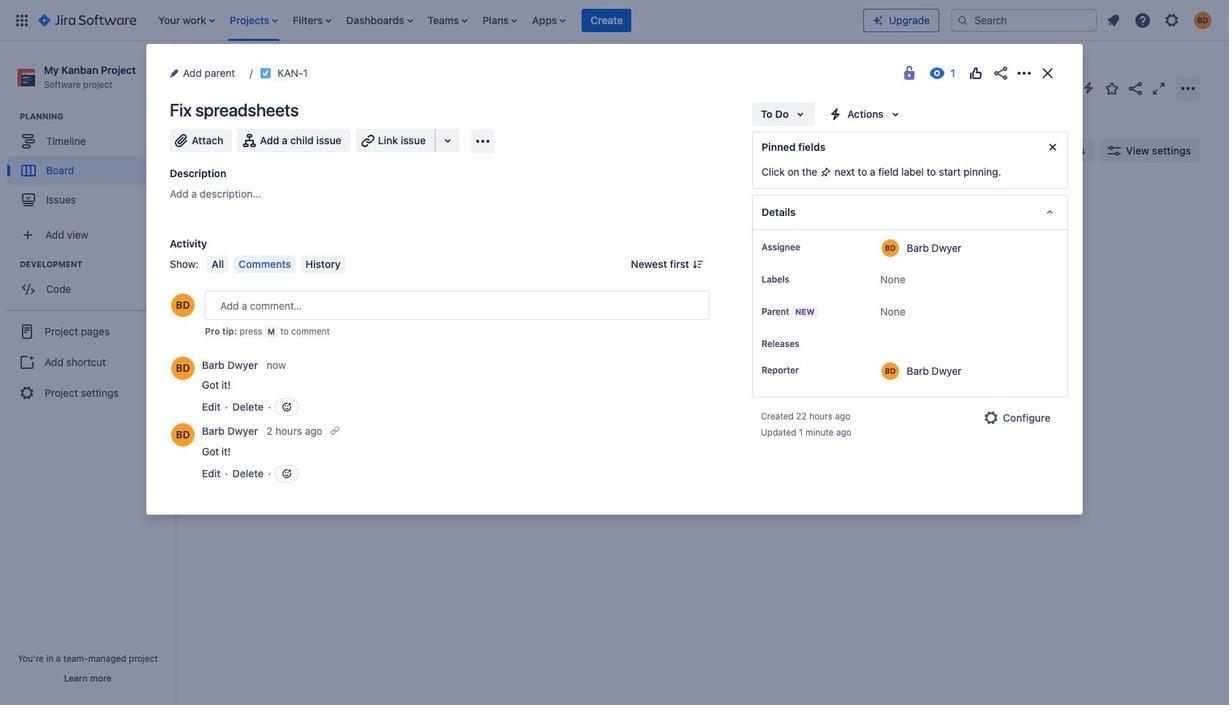 Task type: locate. For each thing, give the bounding box(es) containing it.
more information about barb dwyer image
[[882, 239, 900, 257], [171, 423, 195, 447]]

enter full screen image
[[1151, 79, 1168, 97]]

add app image
[[474, 132, 492, 150]]

actions image
[[1016, 64, 1034, 82]]

2 vertical spatial group
[[6, 310, 170, 414]]

0 vertical spatial more information about barb dwyer image
[[882, 239, 900, 257]]

0 horizontal spatial task image
[[217, 265, 229, 277]]

6 list item from the left
[[478, 0, 522, 41]]

dialog
[[146, 44, 1084, 515]]

0 horizontal spatial more information about barb dwyer image
[[171, 423, 195, 447]]

0 vertical spatial group
[[7, 111, 175, 219]]

5 list item from the left
[[424, 0, 473, 41]]

heading
[[20, 111, 175, 122], [20, 259, 175, 270]]

menu bar
[[205, 256, 348, 273]]

0 vertical spatial heading
[[20, 111, 175, 122]]

jira software image
[[38, 11, 136, 29], [38, 11, 136, 29]]

copy link to comment image
[[331, 425, 343, 436]]

1 vertical spatial more information about barb dwyer image
[[171, 423, 195, 447]]

list
[[151, 0, 864, 41], [1101, 7, 1221, 33]]

link web pages and more image
[[439, 132, 457, 149]]

task image
[[260, 67, 272, 79], [217, 265, 229, 277]]

1 heading from the top
[[20, 111, 175, 122]]

reporter pin to top. only you can see pinned fields. image
[[802, 365, 814, 376]]

None search field
[[952, 8, 1098, 32]]

Search this board text field
[[206, 138, 274, 164]]

2 list item from the left
[[226, 0, 283, 41]]

1 vertical spatial heading
[[20, 259, 175, 270]]

add reaction image
[[281, 401, 293, 413]]

list item
[[154, 0, 220, 41], [226, 0, 283, 41], [289, 0, 336, 41], [342, 0, 418, 41], [424, 0, 473, 41], [478, 0, 522, 41], [528, 0, 571, 41], [582, 0, 632, 41]]

1 horizontal spatial task image
[[260, 67, 272, 79]]

group
[[7, 111, 175, 219], [7, 259, 175, 308], [6, 310, 170, 414]]

vote options: no one has voted for this issue yet. image
[[968, 64, 985, 82]]

3 list item from the left
[[289, 0, 336, 41]]

more information about barb dwyer image
[[171, 357, 195, 380], [882, 362, 900, 380]]

8 list item from the left
[[582, 0, 632, 41]]

banner
[[0, 0, 1230, 41]]

2 heading from the top
[[20, 259, 175, 270]]

1 list item from the left
[[154, 0, 220, 41]]



Task type: vqa. For each thing, say whether or not it's contained in the screenshot.
bottommost Task image
yes



Task type: describe. For each thing, give the bounding box(es) containing it.
create column image
[[827, 192, 845, 209]]

assignee pin to top. only you can see pinned fields. image
[[804, 242, 816, 253]]

1 vertical spatial task image
[[217, 265, 229, 277]]

sidebar element
[[0, 41, 176, 705]]

close image
[[1040, 64, 1057, 82]]

heading for group to the middle
[[20, 259, 175, 270]]

1 horizontal spatial more information about barb dwyer image
[[882, 239, 900, 257]]

star kan board image
[[1104, 79, 1122, 97]]

1 vertical spatial group
[[7, 259, 175, 308]]

4 list item from the left
[[342, 0, 418, 41]]

7 list item from the left
[[528, 0, 571, 41]]

copy link to issue image
[[305, 67, 317, 78]]

1 horizontal spatial list
[[1101, 7, 1221, 33]]

Search field
[[952, 8, 1098, 32]]

Add a comment… field
[[205, 291, 710, 320]]

0 horizontal spatial list
[[151, 0, 864, 41]]

1 horizontal spatial more information about barb dwyer image
[[882, 362, 900, 380]]

search image
[[958, 14, 969, 26]]

details element
[[753, 195, 1069, 230]]

add people image
[[360, 142, 378, 160]]

0 vertical spatial task image
[[260, 67, 272, 79]]

hide message image
[[1045, 138, 1062, 156]]

heading for the top group
[[20, 111, 175, 122]]

primary element
[[9, 0, 864, 41]]

labels pin to top. only you can see pinned fields. image
[[793, 274, 805, 286]]

add reaction image
[[281, 468, 293, 480]]

0 horizontal spatial more information about barb dwyer image
[[171, 357, 195, 380]]



